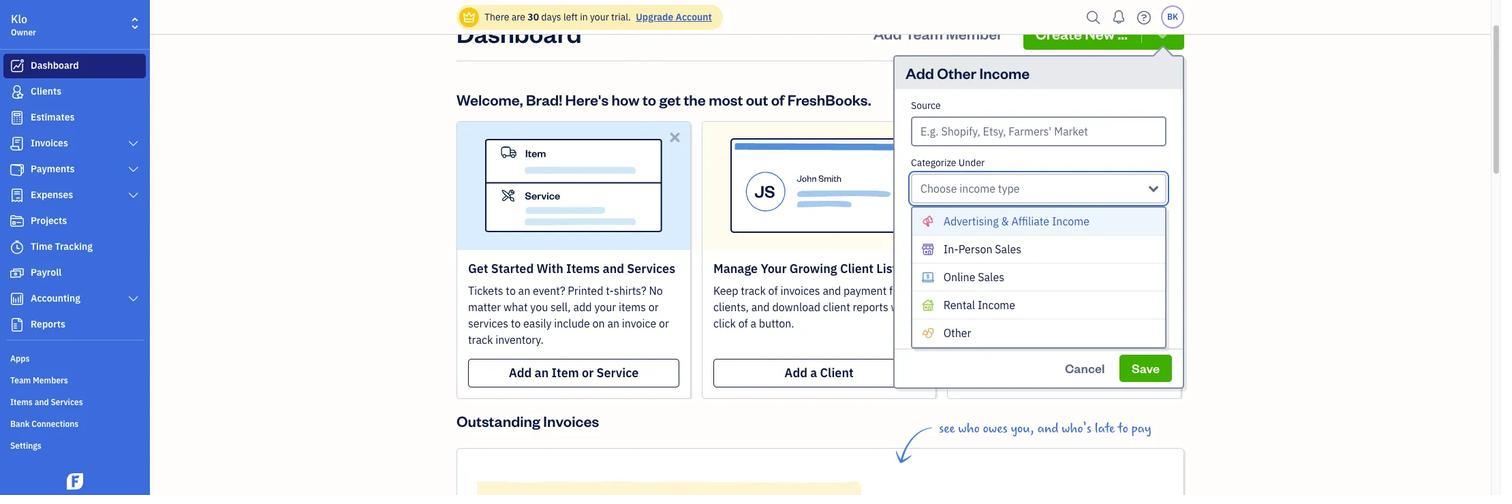 Task type: vqa. For each thing, say whether or not it's contained in the screenshot.
with in the Get paid faster with an invoice template that enables flexible payment options and automated reminders—and looks great.
yes



Task type: describe. For each thing, give the bounding box(es) containing it.
your first step toward getting paid
[[959, 261, 1161, 276]]

rental
[[944, 298, 975, 312]]

bank connections
[[10, 419, 79, 429]]

dashboard inside main element
[[31, 59, 79, 72]]

to down what
[[511, 317, 521, 330]]

see who owes you, and who's late to pay
[[939, 421, 1151, 437]]

or inside add an item or service link
[[582, 365, 594, 381]]

service
[[597, 365, 639, 381]]

add for add a client
[[785, 365, 808, 381]]

expense image
[[9, 189, 25, 202]]

2 vertical spatial of
[[738, 317, 748, 330]]

are
[[512, 11, 525, 23]]

add a client link
[[713, 359, 925, 388]]

invoices inside main element
[[31, 137, 68, 149]]

amount
[[911, 214, 945, 226]]

invoice
[[1072, 365, 1114, 381]]

and up 'button.' on the bottom right of the page
[[751, 300, 770, 314]]

outstanding invoices
[[457, 411, 599, 430]]

person
[[959, 242, 993, 256]]

team members
[[10, 375, 68, 386]]

template
[[1109, 284, 1153, 298]]

crown image
[[462, 10, 476, 24]]

with
[[537, 261, 563, 276]]

and inside get paid faster with an invoice template that enables flexible payment options and automated reminders—and looks great.
[[1145, 300, 1164, 314]]

1 vertical spatial sales
[[978, 270, 1004, 284]]

Source text field
[[912, 118, 1165, 145]]

in
[[580, 11, 588, 23]]

you
[[530, 300, 548, 314]]

expenses
[[31, 189, 73, 201]]

create an invoice
[[1015, 365, 1114, 381]]

add for add included taxes
[[992, 277, 1016, 293]]

0 vertical spatial services
[[627, 261, 675, 276]]

invoice inside get paid faster with an invoice template that enables flexible payment options and automated reminders—and looks great.
[[1072, 284, 1106, 298]]

client image
[[9, 85, 25, 99]]

faster
[[1003, 284, 1031, 298]]

automated
[[959, 317, 1012, 330]]

get started with items and services
[[468, 261, 675, 276]]

…
[[1118, 24, 1128, 43]]

payment image
[[9, 163, 25, 176]]

get for get paid faster with an invoice template that enables flexible payment options and automated reminders—and looks great.
[[959, 284, 976, 298]]

chevron large down image for invoices
[[127, 138, 140, 149]]

show payment details button
[[911, 321, 1020, 338]]

reports
[[31, 318, 65, 331]]

search image
[[1083, 7, 1105, 28]]

items and services
[[10, 397, 83, 408]]

keep
[[713, 284, 738, 298]]

0 horizontal spatial a
[[751, 317, 756, 330]]

30
[[528, 11, 539, 23]]

2 your from the left
[[959, 261, 985, 276]]

left
[[564, 11, 578, 23]]

add other income
[[906, 63, 1030, 82]]

days
[[541, 11, 561, 23]]

payroll
[[31, 266, 62, 279]]

&
[[1001, 214, 1009, 228]]

include
[[554, 317, 590, 330]]

freshbooks.
[[788, 90, 871, 109]]

settings
[[10, 441, 41, 451]]

estimates link
[[3, 106, 146, 130]]

invoices
[[781, 284, 820, 298]]

report image
[[9, 318, 25, 332]]

in-
[[944, 242, 959, 256]]

payment
[[941, 323, 984, 336]]

an inside create an invoice link
[[1055, 365, 1069, 381]]

items and services link
[[3, 392, 146, 412]]

add for add team member
[[873, 24, 902, 43]]

online
[[944, 270, 975, 284]]

time tracking link
[[3, 235, 146, 260]]

team inside main element
[[10, 375, 31, 386]]

0 vertical spatial client
[[840, 261, 874, 276]]

advertising & affiliate income
[[944, 214, 1090, 228]]

easily
[[523, 317, 552, 330]]

bk
[[1167, 12, 1178, 22]]

an inside get paid faster with an invoice template that enables flexible payment options and automated reminders—and looks great.
[[1057, 284, 1069, 298]]

and right you,
[[1037, 421, 1059, 437]]

your inside tickets to an event? printed t-shirts? no matter what you sell, add your items or services to easily include on an invoice or track inventory.
[[594, 300, 616, 314]]

member
[[946, 24, 1003, 43]]

late
[[1095, 421, 1115, 437]]

account
[[676, 11, 712, 23]]

flexible
[[1022, 300, 1058, 314]]

0 vertical spatial of
[[771, 90, 785, 109]]

payment inside get paid faster with an invoice template that enables flexible payment options and automated reminders—and looks great.
[[1061, 300, 1104, 314]]

client inside add a client link
[[820, 365, 854, 381]]

options
[[1106, 300, 1143, 314]]

create an invoice link
[[959, 359, 1170, 388]]

1 your from the left
[[761, 261, 787, 276]]

tracking
[[55, 241, 93, 253]]

apps
[[10, 354, 30, 364]]

step
[[1016, 261, 1043, 276]]

date
[[1067, 214, 1087, 226]]

tickets to an event? printed t-shirts? no matter what you sell, add your items or services to easily include on an invoice or track inventory.
[[468, 284, 669, 347]]

2 vertical spatial income
[[978, 298, 1015, 312]]

chart image
[[9, 292, 25, 306]]

create new … button
[[1023, 17, 1184, 50]]

dashboard link
[[3, 54, 146, 78]]

bank connections link
[[3, 414, 146, 434]]

1 vertical spatial of
[[768, 284, 778, 298]]

create for create new …
[[1036, 24, 1082, 43]]

dashboard image
[[9, 59, 25, 73]]

add for add an item or service
[[509, 365, 532, 381]]

0 vertical spatial or
[[649, 300, 659, 314]]

reports link
[[3, 313, 146, 337]]

klo owner
[[11, 12, 36, 37]]

reminders—and
[[1015, 317, 1091, 330]]

invoice image
[[9, 137, 25, 151]]

advertising
[[944, 214, 999, 228]]

accounting link
[[3, 287, 146, 311]]

matter
[[468, 300, 501, 314]]

show
[[911, 323, 938, 336]]

projects link
[[3, 209, 146, 234]]

add a client
[[785, 365, 854, 381]]

manage
[[713, 261, 758, 276]]

who
[[958, 421, 980, 437]]

with inside get paid faster with an invoice template that enables flexible payment options and automated reminders—and looks great.
[[1033, 284, 1055, 298]]

there
[[485, 11, 509, 23]]

tickets
[[468, 284, 503, 298]]

add an item or service
[[509, 365, 639, 381]]

online sales
[[944, 270, 1004, 284]]

0 vertical spatial your
[[590, 11, 609, 23]]

for
[[889, 284, 903, 298]]



Task type: locate. For each thing, give the bounding box(es) containing it.
1 horizontal spatial payment
[[1061, 300, 1104, 314]]

1 vertical spatial chevron large down image
[[127, 164, 140, 175]]

1 vertical spatial your
[[594, 300, 616, 314]]

0 vertical spatial track
[[741, 284, 766, 298]]

a inside add a client link
[[810, 365, 817, 381]]

of left the invoices
[[768, 284, 778, 298]]

0 horizontal spatial payment
[[844, 284, 887, 298]]

1 horizontal spatial get
[[959, 284, 976, 298]]

3 chevron large down image from the top
[[127, 294, 140, 305]]

add included taxes button
[[911, 272, 1167, 299]]

payment down the taxes
[[1061, 300, 1104, 314]]

chevron large down image inside accounting 'link'
[[127, 294, 140, 305]]

project image
[[9, 215, 25, 228]]

team left 'member'
[[905, 24, 943, 43]]

get up tickets
[[468, 261, 488, 276]]

welcome,
[[457, 90, 523, 109]]

income down 'member'
[[980, 63, 1030, 82]]

accounting
[[31, 292, 80, 305]]

klo
[[11, 12, 27, 26]]

1 vertical spatial payment
[[1061, 300, 1104, 314]]

2 vertical spatial or
[[582, 365, 594, 381]]

payment inside keep track of invoices and payment for clients, and download client reports with a click of a button.
[[844, 284, 887, 298]]

owner
[[11, 27, 36, 37]]

1 horizontal spatial items
[[566, 261, 600, 276]]

your right in
[[590, 11, 609, 23]]

create for create an invoice
[[1015, 365, 1052, 381]]

event?
[[533, 284, 565, 298]]

manage your growing client list
[[713, 261, 897, 276]]

an right on
[[607, 317, 619, 330]]

team inside button
[[905, 24, 943, 43]]

0 horizontal spatial track
[[468, 333, 493, 347]]

and up client
[[823, 284, 841, 298]]

$0.00 text field
[[911, 231, 983, 261]]

1 vertical spatial a
[[751, 317, 756, 330]]

0 vertical spatial invoice
[[1072, 284, 1106, 298]]

add team member
[[873, 24, 1003, 43]]

and up the t-
[[603, 261, 624, 276]]

freshbooks image
[[64, 474, 86, 490]]

getting
[[1090, 261, 1132, 276]]

payments link
[[3, 157, 146, 182]]

0 horizontal spatial invoices
[[31, 137, 68, 149]]

a up show
[[915, 300, 921, 314]]

inventory.
[[496, 333, 544, 347]]

invoices up payments
[[31, 137, 68, 149]]

other down rental
[[944, 326, 971, 340]]

source
[[911, 99, 941, 112]]

0 horizontal spatial your
[[761, 261, 787, 276]]

and inside main element
[[35, 397, 49, 408]]

1 vertical spatial other
[[944, 326, 971, 340]]

1 vertical spatial create
[[1015, 365, 1052, 381]]

0 horizontal spatial dashboard
[[31, 59, 79, 72]]

an left item at the left
[[535, 365, 549, 381]]

2 chevron large down image from the top
[[127, 164, 140, 175]]

get paid faster with an invoice template that enables flexible payment options and automated reminders—and looks great.
[[959, 284, 1164, 330]]

1 vertical spatial invoice
[[622, 317, 656, 330]]

1 horizontal spatial a
[[810, 365, 817, 381]]

1 vertical spatial client
[[820, 365, 854, 381]]

main element
[[0, 0, 184, 495]]

client left list
[[840, 261, 874, 276]]

create new …
[[1036, 24, 1128, 43]]

0 vertical spatial create
[[1036, 24, 1082, 43]]

0 vertical spatial payment
[[844, 284, 887, 298]]

Date in MM/DD/YYYY format text field
[[1067, 231, 1167, 261]]

1 horizontal spatial dismiss image
[[912, 129, 928, 145]]

toward
[[1046, 261, 1088, 276]]

1 vertical spatial dashboard
[[31, 59, 79, 72]]

new
[[1085, 24, 1115, 43]]

2 horizontal spatial a
[[915, 300, 921, 314]]

show payment details
[[911, 323, 1020, 336]]

0 vertical spatial team
[[905, 24, 943, 43]]

you,
[[1011, 421, 1034, 437]]

chevron large down image for payments
[[127, 164, 140, 175]]

chevron large down image for accounting
[[127, 294, 140, 305]]

your up plus image
[[959, 261, 985, 276]]

invoice
[[1072, 284, 1106, 298], [622, 317, 656, 330]]

1 horizontal spatial with
[[1033, 284, 1055, 298]]

get up that
[[959, 284, 976, 298]]

dismiss image down get
[[667, 129, 683, 145]]

income down 'paid'
[[978, 298, 1015, 312]]

chevron large down image
[[127, 138, 140, 149], [127, 164, 140, 175], [127, 294, 140, 305]]

invoice down toward
[[1072, 284, 1106, 298]]

0 vertical spatial sales
[[995, 242, 1022, 256]]

payment up reports
[[844, 284, 887, 298]]

dismiss image for get started with items and services
[[667, 129, 683, 145]]

how
[[612, 90, 640, 109]]

money image
[[9, 266, 25, 280]]

chevron large down image
[[127, 190, 140, 201]]

1 horizontal spatial invoice
[[1072, 284, 1106, 298]]

expenses link
[[3, 183, 146, 208]]

invoices down add an item or service link
[[543, 411, 599, 430]]

an down toward
[[1057, 284, 1069, 298]]

brad!
[[526, 90, 562, 109]]

add an item or service link
[[468, 359, 679, 388]]

items
[[566, 261, 600, 276], [10, 397, 33, 408]]

list box
[[912, 208, 1165, 347]]

1 dismiss image from the left
[[667, 129, 683, 145]]

choose
[[921, 182, 957, 195]]

track right keep
[[741, 284, 766, 298]]

with inside keep track of invoices and payment for clients, and download client reports with a click of a button.
[[891, 300, 912, 314]]

1 vertical spatial track
[[468, 333, 493, 347]]

get
[[468, 261, 488, 276], [959, 284, 976, 298]]

printed
[[568, 284, 603, 298]]

1 vertical spatial invoices
[[543, 411, 599, 430]]

0 horizontal spatial team
[[10, 375, 31, 386]]

0 horizontal spatial services
[[51, 397, 83, 408]]

your up the invoices
[[761, 261, 787, 276]]

with down for
[[891, 300, 912, 314]]

1 vertical spatial services
[[51, 397, 83, 408]]

your
[[590, 11, 609, 23], [594, 300, 616, 314]]

estimates
[[31, 111, 75, 123]]

with up flexible
[[1033, 284, 1055, 298]]

dismiss image
[[1158, 129, 1173, 145]]

great.
[[1123, 317, 1151, 330]]

items inside main element
[[10, 397, 33, 408]]

0 vertical spatial with
[[1033, 284, 1055, 298]]

1 horizontal spatial services
[[627, 261, 675, 276]]

clients
[[31, 85, 61, 97]]

t-
[[606, 284, 614, 298]]

0 vertical spatial other
[[937, 63, 977, 82]]

0 horizontal spatial invoice
[[622, 317, 656, 330]]

the
[[684, 90, 706, 109]]

categorize
[[911, 157, 956, 169]]

income right affiliate
[[1052, 214, 1090, 228]]

get for get started with items and services
[[468, 261, 488, 276]]

clients,
[[713, 300, 749, 314]]

1 vertical spatial or
[[659, 317, 669, 330]]

2 dismiss image from the left
[[912, 129, 928, 145]]

plus image
[[974, 279, 990, 292]]

under
[[959, 157, 985, 169]]

0 horizontal spatial get
[[468, 261, 488, 276]]

0 vertical spatial a
[[915, 300, 921, 314]]

1 chevron large down image from the top
[[127, 138, 140, 149]]

to left get
[[643, 90, 656, 109]]

list box containing advertising & affiliate income
[[912, 208, 1165, 347]]

to left pay
[[1118, 421, 1128, 437]]

go to help image
[[1133, 7, 1155, 28]]

track inside keep track of invoices and payment for clients, and download client reports with a click of a button.
[[741, 284, 766, 298]]

choose income type
[[921, 182, 1020, 195]]

timer image
[[9, 241, 25, 254]]

invoice down items
[[622, 317, 656, 330]]

time
[[31, 241, 53, 253]]

create left cancel button
[[1015, 365, 1052, 381]]

bank
[[10, 419, 30, 429]]

1 vertical spatial get
[[959, 284, 976, 298]]

0 vertical spatial invoices
[[31, 137, 68, 149]]

affiliate
[[1012, 214, 1050, 228]]

client
[[840, 261, 874, 276], [820, 365, 854, 381]]

1 vertical spatial items
[[10, 397, 33, 408]]

other down 'member'
[[937, 63, 977, 82]]

here's
[[565, 90, 609, 109]]

track inside tickets to an event? printed t-shirts? no matter what you sell, add your items or services to easily include on an invoice or track inventory.
[[468, 333, 493, 347]]

started
[[491, 261, 534, 276]]

item
[[552, 365, 579, 381]]

services up bank connections link
[[51, 397, 83, 408]]

services inside main element
[[51, 397, 83, 408]]

0 horizontal spatial items
[[10, 397, 33, 408]]

create inside dropdown button
[[1036, 24, 1082, 43]]

invoice inside tickets to an event? printed t-shirts? no matter what you sell, add your items or services to easily include on an invoice or track inventory.
[[622, 317, 656, 330]]

estimate image
[[9, 111, 25, 125]]

dismiss image up categorize
[[912, 129, 928, 145]]

most
[[709, 90, 743, 109]]

paid
[[979, 284, 1000, 298]]

invoices link
[[3, 132, 146, 156]]

paid
[[1135, 261, 1161, 276]]

members
[[33, 375, 68, 386]]

out
[[746, 90, 768, 109]]

details
[[986, 323, 1020, 336]]

click
[[713, 317, 736, 330]]

items up bank
[[10, 397, 33, 408]]

get inside get paid faster with an invoice template that enables flexible payment options and automated reminders—and looks great.
[[959, 284, 976, 298]]

0 horizontal spatial with
[[891, 300, 912, 314]]

services
[[627, 261, 675, 276], [51, 397, 83, 408]]

upgrade
[[636, 11, 673, 23]]

0 vertical spatial dashboard
[[457, 17, 582, 49]]

1 horizontal spatial your
[[959, 261, 985, 276]]

client
[[823, 300, 850, 314]]

1 horizontal spatial dashboard
[[457, 17, 582, 49]]

chevrondown image
[[1153, 24, 1172, 43]]

items up printed
[[566, 261, 600, 276]]

services
[[468, 317, 508, 330]]

that
[[959, 300, 978, 314]]

add for add other income
[[906, 63, 934, 82]]

0 vertical spatial chevron large down image
[[127, 138, 140, 149]]

services up no
[[627, 261, 675, 276]]

2 vertical spatial a
[[810, 365, 817, 381]]

download
[[772, 300, 821, 314]]

an left invoice
[[1055, 365, 1069, 381]]

dismiss image
[[667, 129, 683, 145], [912, 129, 928, 145]]

1 vertical spatial team
[[10, 375, 31, 386]]

Categorize Under field
[[911, 174, 1167, 204]]

0 vertical spatial items
[[566, 261, 600, 276]]

categorize under
[[911, 157, 985, 169]]

your down the t-
[[594, 300, 616, 314]]

0 vertical spatial get
[[468, 261, 488, 276]]

track down services on the left bottom of the page
[[468, 333, 493, 347]]

1 horizontal spatial team
[[905, 24, 943, 43]]

of right out
[[771, 90, 785, 109]]

an
[[518, 284, 530, 298], [1057, 284, 1069, 298], [607, 317, 619, 330], [535, 365, 549, 381], [1055, 365, 1069, 381]]

1 horizontal spatial track
[[741, 284, 766, 298]]

a left 'button.' on the bottom right of the page
[[751, 317, 756, 330]]

team down apps
[[10, 375, 31, 386]]

2 vertical spatial chevron large down image
[[127, 294, 140, 305]]

of right click
[[738, 317, 748, 330]]

an up what
[[518, 284, 530, 298]]

dismiss image for manage your growing client list
[[912, 129, 928, 145]]

no
[[649, 284, 663, 298]]

payroll link
[[3, 261, 146, 286]]

time tracking
[[31, 241, 93, 253]]

bk button
[[1161, 5, 1184, 29]]

and up great.
[[1145, 300, 1164, 314]]

a down keep track of invoices and payment for clients, and download client reports with a click of a button.
[[810, 365, 817, 381]]

an inside add an item or service link
[[535, 365, 549, 381]]

create left the search "icon"
[[1036, 24, 1082, 43]]

or
[[649, 300, 659, 314], [659, 317, 669, 330], [582, 365, 594, 381]]

0 vertical spatial income
[[980, 63, 1030, 82]]

other inside list box
[[944, 326, 971, 340]]

1 horizontal spatial invoices
[[543, 411, 599, 430]]

team members link
[[3, 370, 146, 390]]

chevron large down image inside payments link
[[127, 164, 140, 175]]

settings link
[[3, 435, 146, 456]]

1 vertical spatial income
[[1052, 214, 1090, 228]]

what
[[504, 300, 528, 314]]

there are 30 days left in your trial. upgrade account
[[485, 11, 712, 23]]

0 horizontal spatial dismiss image
[[667, 129, 683, 145]]

to up what
[[506, 284, 516, 298]]

chevron large down image inside invoices link
[[127, 138, 140, 149]]

outstanding
[[457, 411, 540, 430]]

get
[[659, 90, 681, 109]]

client down client
[[820, 365, 854, 381]]

a
[[915, 300, 921, 314], [751, 317, 756, 330], [810, 365, 817, 381]]

1 vertical spatial with
[[891, 300, 912, 314]]

and down team members on the bottom left of the page
[[35, 397, 49, 408]]

first
[[988, 261, 1014, 276]]

payments
[[31, 163, 75, 175]]

notifications image
[[1108, 3, 1130, 31]]

income
[[960, 182, 996, 195]]



